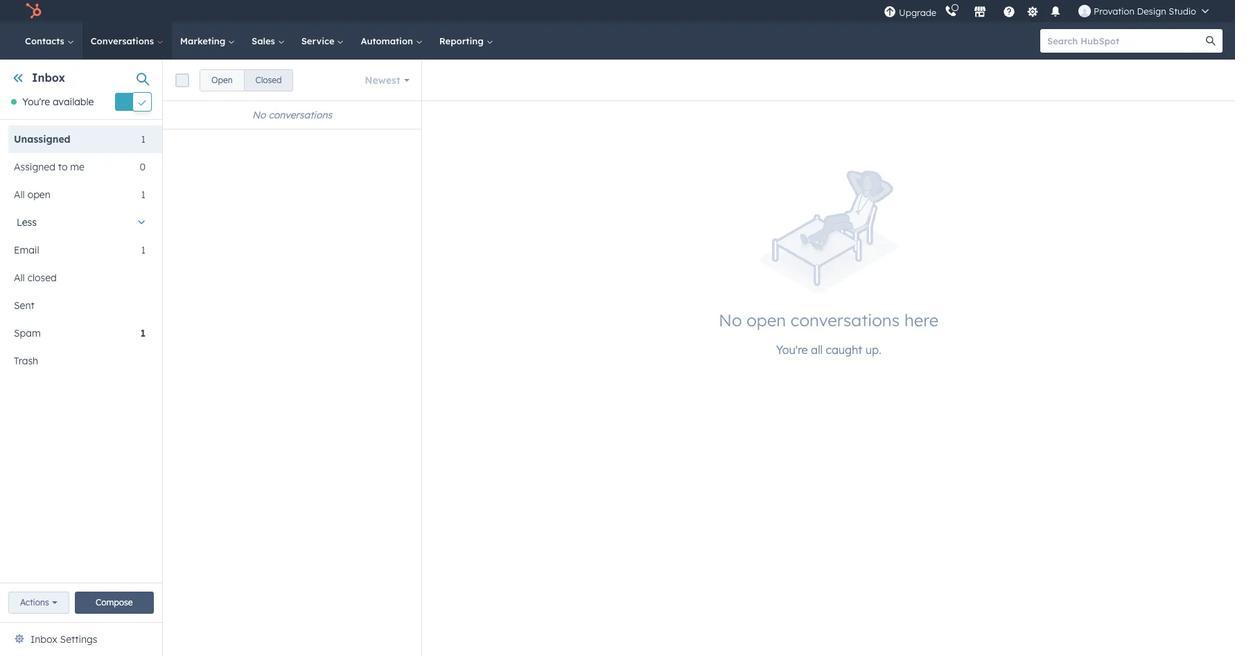 Task type: locate. For each thing, give the bounding box(es) containing it.
1 for spam
[[140, 328, 146, 340]]

1 vertical spatial no
[[719, 310, 742, 331]]

1 vertical spatial inbox
[[31, 634, 57, 646]]

calling icon image
[[945, 6, 958, 18]]

conversations down closed button
[[269, 109, 332, 121]]

contacts
[[25, 35, 67, 46]]

0 vertical spatial you're
[[22, 96, 50, 108]]

you're left all
[[776, 343, 808, 357]]

menu containing provation design studio
[[883, 0, 1219, 22]]

inbox settings
[[31, 634, 97, 646]]

you're right "you're available" icon
[[22, 96, 50, 108]]

caught
[[826, 343, 863, 357]]

settings link
[[1024, 4, 1042, 18]]

all closed
[[14, 272, 57, 285]]

you're available image
[[11, 99, 17, 105]]

1 horizontal spatial open
[[747, 310, 786, 331]]

all left "closed"
[[14, 272, 25, 285]]

actions button
[[8, 592, 69, 614]]

0 vertical spatial inbox
[[32, 71, 65, 85]]

reporting link
[[431, 22, 502, 60]]

me
[[70, 161, 85, 174]]

all closed button
[[8, 264, 146, 292]]

2 all from the top
[[14, 272, 25, 285]]

open up you're all caught up.
[[747, 310, 786, 331]]

help button
[[998, 0, 1022, 22]]

1 for all open
[[141, 189, 146, 201]]

marketing
[[180, 35, 228, 46]]

1 vertical spatial open
[[747, 310, 786, 331]]

1 vertical spatial conversations
[[791, 310, 900, 331]]

0 vertical spatial conversations
[[269, 109, 332, 121]]

no for no open conversations here
[[719, 310, 742, 331]]

inbox inside "inbox settings" 'link'
[[31, 634, 57, 646]]

no
[[252, 109, 266, 121], [719, 310, 742, 331]]

design
[[1138, 6, 1167, 17]]

0 vertical spatial all
[[14, 189, 25, 201]]

open down "assigned"
[[27, 189, 50, 201]]

you're
[[22, 96, 50, 108], [776, 343, 808, 357]]

trash
[[14, 355, 38, 368]]

conversations
[[269, 109, 332, 121], [791, 310, 900, 331]]

assigned
[[14, 161, 55, 174]]

you're all caught up.
[[776, 343, 882, 357]]

no open conversations here main content
[[163, 60, 1236, 657]]

0 horizontal spatial open
[[27, 189, 50, 201]]

open for no
[[747, 310, 786, 331]]

group
[[200, 69, 294, 91]]

you're inside no open conversations here main content
[[776, 343, 808, 357]]

studio
[[1169, 6, 1197, 17]]

notifications image
[[1050, 6, 1063, 19]]

0 vertical spatial open
[[27, 189, 50, 201]]

marketplaces image
[[974, 6, 987, 19]]

inbox settings link
[[31, 632, 97, 648]]

marketing link
[[172, 22, 243, 60]]

all inside button
[[14, 272, 25, 285]]

0 horizontal spatial no
[[252, 109, 266, 121]]

1 vertical spatial you're
[[776, 343, 808, 357]]

calling icon button
[[940, 2, 963, 20]]

no conversations
[[252, 109, 332, 121]]

conversations up caught
[[791, 310, 900, 331]]

all up less
[[14, 189, 25, 201]]

open inside no open conversations here main content
[[747, 310, 786, 331]]

all open
[[14, 189, 50, 201]]

open for all
[[27, 189, 50, 201]]

notifications button
[[1044, 0, 1068, 22]]

search image
[[1207, 36, 1216, 46]]

inbox up you're available
[[32, 71, 65, 85]]

1 vertical spatial all
[[14, 272, 25, 285]]

closed
[[27, 272, 57, 285]]

compose
[[96, 598, 133, 608]]

up.
[[866, 343, 882, 357]]

0 vertical spatial no
[[252, 109, 266, 121]]

trash button
[[8, 348, 146, 375]]

open
[[27, 189, 50, 201], [747, 310, 786, 331]]

1 horizontal spatial no
[[719, 310, 742, 331]]

group containing open
[[200, 69, 294, 91]]

sales link
[[243, 22, 293, 60]]

1 horizontal spatial you're
[[776, 343, 808, 357]]

sent
[[14, 300, 34, 312]]

menu
[[883, 0, 1219, 22]]

sent button
[[8, 292, 146, 320]]

help image
[[1004, 6, 1016, 19]]

Search HubSpot search field
[[1041, 29, 1211, 53]]

upgrade image
[[884, 6, 897, 18]]

1
[[141, 133, 146, 146], [141, 189, 146, 201], [141, 244, 146, 257], [140, 328, 146, 340]]

to
[[58, 161, 68, 174]]

less
[[17, 217, 37, 229]]

all
[[14, 189, 25, 201], [14, 272, 25, 285]]

1 all from the top
[[14, 189, 25, 201]]

inbox left the settings
[[31, 634, 57, 646]]

reporting
[[440, 35, 486, 46]]

0 horizontal spatial you're
[[22, 96, 50, 108]]

inbox
[[32, 71, 65, 85], [31, 634, 57, 646]]

no open conversations here
[[719, 310, 939, 331]]

you're available
[[22, 96, 94, 108]]



Task type: vqa. For each thing, say whether or not it's contained in the screenshot.
"THEIR"
no



Task type: describe. For each thing, give the bounding box(es) containing it.
newest
[[365, 74, 400, 86]]

0
[[140, 161, 146, 174]]

Open button
[[200, 69, 244, 91]]

all for all open
[[14, 189, 25, 201]]

upgrade
[[900, 7, 937, 18]]

Closed button
[[244, 69, 294, 91]]

0 horizontal spatial conversations
[[269, 109, 332, 121]]

you're for you're all caught up.
[[776, 343, 808, 357]]

hubspot link
[[17, 3, 52, 19]]

here
[[905, 310, 939, 331]]

actions
[[20, 598, 49, 608]]

hubspot image
[[25, 3, 42, 19]]

1 for unassigned
[[141, 133, 146, 146]]

service link
[[293, 22, 353, 60]]

inbox for inbox settings
[[31, 634, 57, 646]]

settings
[[60, 634, 97, 646]]

search button
[[1200, 29, 1223, 53]]

closed
[[256, 75, 282, 85]]

james peterson image
[[1079, 5, 1092, 17]]

email
[[14, 244, 39, 257]]

settings image
[[1027, 6, 1039, 18]]

service
[[301, 35, 337, 46]]

automation
[[361, 35, 416, 46]]

all
[[811, 343, 823, 357]]

newest button
[[356, 66, 419, 94]]

assigned to me
[[14, 161, 85, 174]]

available
[[53, 96, 94, 108]]

unassigned
[[14, 133, 71, 146]]

1 horizontal spatial conversations
[[791, 310, 900, 331]]

compose button
[[75, 592, 154, 614]]

contacts link
[[17, 22, 82, 60]]

provation
[[1094, 6, 1135, 17]]

marketplaces button
[[966, 0, 995, 22]]

you're for you're available
[[22, 96, 50, 108]]

group inside no open conversations here main content
[[200, 69, 294, 91]]

sales
[[252, 35, 278, 46]]

all for all closed
[[14, 272, 25, 285]]

conversations
[[91, 35, 157, 46]]

automation link
[[353, 22, 431, 60]]

provation design studio
[[1094, 6, 1197, 17]]

spam
[[14, 328, 41, 340]]

no for no conversations
[[252, 109, 266, 121]]

provation design studio button
[[1071, 0, 1218, 22]]

conversations link
[[82, 22, 172, 60]]

1 for email
[[141, 244, 146, 257]]

inbox for inbox
[[32, 71, 65, 85]]

open
[[212, 75, 233, 85]]



